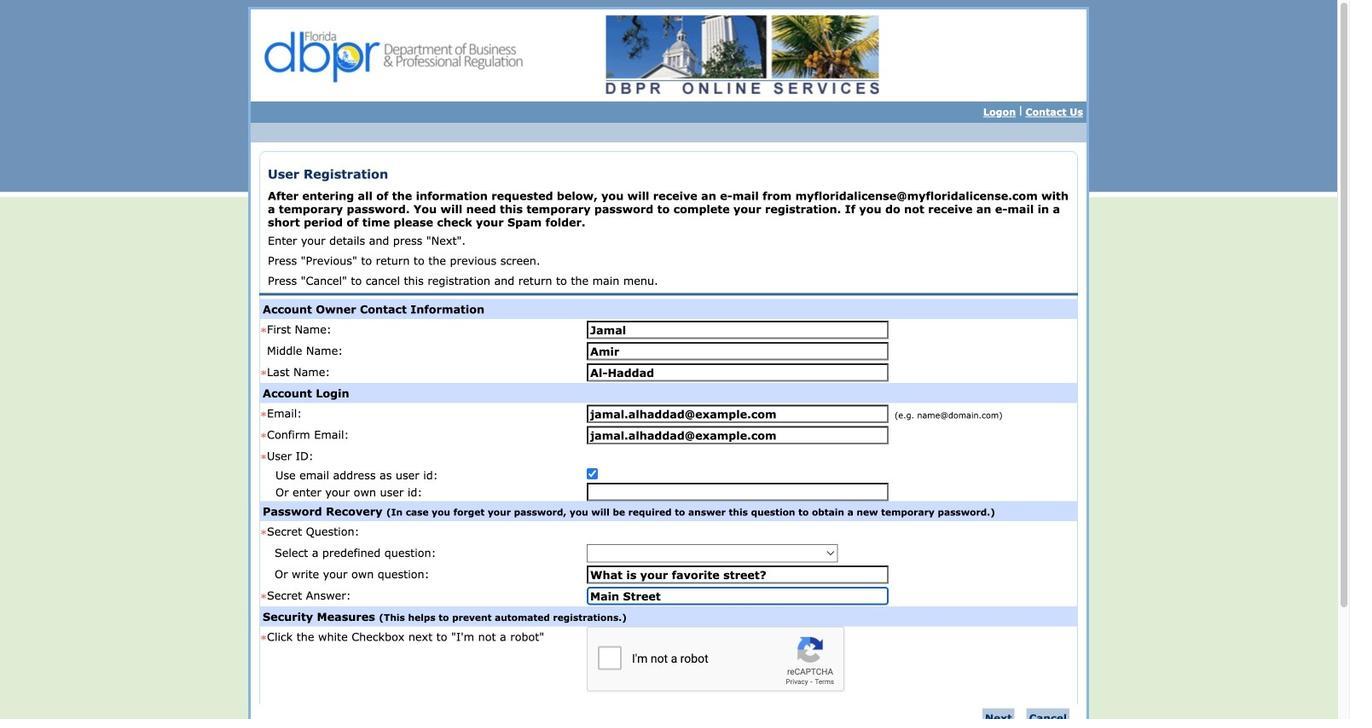 Task type: describe. For each thing, give the bounding box(es) containing it.
banner image
[[597, 13, 889, 98]]



Task type: locate. For each thing, give the bounding box(es) containing it.
None checkbox
[[587, 468, 598, 479]]

None submit
[[983, 708, 1015, 719], [1027, 708, 1070, 719], [983, 708, 1015, 719], [1027, 708, 1070, 719]]

None text field
[[587, 321, 889, 339], [587, 405, 889, 423], [587, 483, 889, 501], [587, 321, 889, 339], [587, 405, 889, 423], [587, 483, 889, 501]]

click here to access the department's home page. image
[[257, 13, 531, 98]]

None text field
[[587, 342, 889, 360], [587, 363, 889, 382], [587, 426, 889, 444], [587, 565, 889, 584], [587, 587, 889, 605], [587, 342, 889, 360], [587, 363, 889, 382], [587, 426, 889, 444], [587, 565, 889, 584], [587, 587, 889, 605]]



